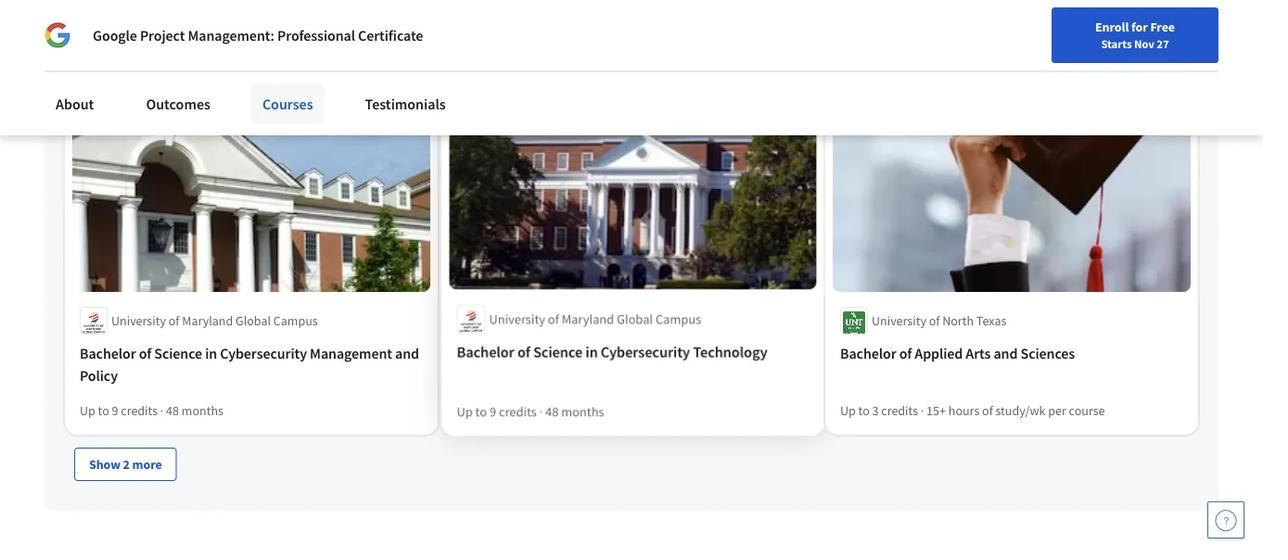 Task type: describe. For each thing, give the bounding box(es) containing it.
for inside enroll for free starts nov 27
[[1132, 19, 1149, 35]]

global for technology
[[617, 312, 653, 329]]

texas
[[977, 313, 1007, 329]]

university for bachelor of science in cybersecurity technology
[[490, 312, 546, 329]]

show 2 more
[[89, 457, 162, 473]]

nov
[[1135, 36, 1155, 51]]

of inside bachelor of science in cybersecurity management and policy
[[139, 344, 151, 363]]

to for bachelor of science in cybersecurity technology
[[477, 403, 488, 420]]

15+
[[927, 403, 947, 419]]

27
[[1158, 36, 1170, 51]]

· for bachelor of science in cybersecurity technology
[[540, 403, 543, 420]]

hours
[[949, 403, 980, 419]]

2
[[123, 457, 130, 473]]

applied
[[915, 344, 964, 363]]

enroll for free starts nov 27
[[1096, 19, 1176, 51]]

bachelor for bachelor of applied arts and sciences
[[841, 344, 897, 363]]

· for bachelor of science in cybersecurity management and policy
[[160, 403, 164, 419]]

maryland for management
[[182, 313, 233, 329]]

technology
[[692, 344, 766, 362]]

how
[[74, 42, 100, 58]]

university for bachelor of applied arts and sciences
[[872, 313, 927, 329]]

up to 3 credits · 15+ hours of study/wk per course
[[841, 403, 1106, 419]]

testimonials
[[365, 95, 446, 113]]

months for management
[[182, 403, 224, 419]]

certificate
[[358, 26, 423, 45]]

credits for bachelor of science in cybersecurity management and policy
[[121, 403, 158, 419]]

credits?
[[179, 42, 223, 58]]

global for management
[[236, 313, 271, 329]]

google project management: professional certificate
[[93, 26, 423, 45]]

management
[[310, 344, 393, 363]]

to for bachelor of science in cybersecurity management and policy
[[98, 403, 109, 419]]

campus for technology
[[655, 312, 700, 329]]

about
[[56, 95, 94, 113]]

arts
[[966, 344, 991, 363]]

starts
[[1102, 36, 1133, 51]]

testimonials link
[[354, 84, 457, 124]]

study/wk
[[996, 403, 1046, 419]]

to for bachelor of applied arts and sciences
[[859, 403, 870, 419]]

management:
[[188, 26, 275, 45]]

project
[[140, 26, 185, 45]]

do
[[102, 42, 117, 58]]



Task type: vqa. For each thing, say whether or not it's contained in the screenshot.
Home Link
no



Task type: locate. For each thing, give the bounding box(es) containing it.
2 horizontal spatial credits
[[882, 403, 919, 419]]

up to 9 credits · 48 months for bachelor of science in cybersecurity technology
[[458, 403, 604, 420]]

1 horizontal spatial up to 9 credits · 48 months
[[458, 403, 604, 420]]

up
[[80, 403, 95, 419], [841, 403, 856, 419], [458, 403, 474, 420]]

3 · from the left
[[540, 403, 543, 420]]

0 horizontal spatial university
[[111, 313, 166, 329]]

months
[[182, 403, 224, 419], [562, 403, 604, 420]]

science
[[534, 344, 583, 362], [154, 344, 202, 363]]

cybersecurity left management
[[220, 344, 307, 363]]

course
[[1070, 403, 1106, 419]]

2 · from the left
[[921, 403, 925, 419]]

university
[[490, 312, 546, 329], [111, 313, 166, 329], [872, 313, 927, 329]]

2 and from the left
[[994, 344, 1018, 363]]

up for bachelor of applied arts and sciences
[[841, 403, 856, 419]]

sciences
[[1021, 344, 1076, 363]]

courses link
[[251, 84, 324, 124]]

0 horizontal spatial 48
[[166, 403, 179, 419]]

0 horizontal spatial science
[[154, 344, 202, 363]]

campus
[[655, 312, 700, 329], [274, 313, 318, 329]]

bachelor of science in cybersecurity management and policy link
[[80, 342, 423, 387]]

up for bachelor of science in cybersecurity management and policy
[[80, 403, 95, 419]]

1 horizontal spatial university
[[490, 312, 546, 329]]

bachelor of science in cybersecurity management and policy
[[80, 344, 419, 385]]

0 horizontal spatial ·
[[160, 403, 164, 419]]

3 up from the left
[[458, 403, 474, 420]]

48 up show 2 more button
[[166, 403, 179, 419]]

how do i apply for credits?
[[74, 42, 223, 58]]

for
[[1132, 19, 1149, 35], [160, 42, 176, 58]]

in
[[586, 344, 598, 362], [205, 344, 217, 363]]

campus for management
[[274, 313, 318, 329]]

maryland for technology
[[562, 312, 614, 329]]

1 horizontal spatial credits
[[500, 403, 538, 420]]

bachelor of applied arts and sciences
[[841, 344, 1076, 363]]

bachelor inside 'bachelor of science in cybersecurity technology' link
[[458, 344, 515, 362]]

1 horizontal spatial global
[[617, 312, 653, 329]]

1 horizontal spatial in
[[586, 344, 598, 362]]

1 · from the left
[[160, 403, 164, 419]]

1 horizontal spatial bachelor
[[458, 344, 515, 362]]

show notifications image
[[1066, 23, 1089, 45]]

apply
[[126, 42, 157, 58]]

months down bachelor of science in cybersecurity management and policy
[[182, 403, 224, 419]]

i
[[119, 42, 123, 58]]

1 horizontal spatial for
[[1132, 19, 1149, 35]]

1 months from the left
[[182, 403, 224, 419]]

1 horizontal spatial 48
[[546, 403, 559, 420]]

north
[[943, 313, 974, 329]]

48 down bachelor of science in cybersecurity technology
[[546, 403, 559, 420]]

0 vertical spatial for
[[1132, 19, 1149, 35]]

2 9 from the left
[[491, 403, 497, 420]]

1 horizontal spatial and
[[994, 344, 1018, 363]]

cybersecurity left the technology
[[601, 344, 689, 362]]

per
[[1049, 403, 1067, 419]]

cybersecurity for technology
[[601, 344, 689, 362]]

for right apply
[[160, 42, 176, 58]]

and
[[395, 344, 419, 363], [994, 344, 1018, 363]]

university of maryland global campus
[[490, 312, 700, 329], [111, 313, 318, 329]]

maryland
[[562, 312, 614, 329], [182, 313, 233, 329]]

global
[[617, 312, 653, 329], [236, 313, 271, 329]]

more
[[132, 457, 162, 473]]

1 horizontal spatial 9
[[491, 403, 497, 420]]

0 horizontal spatial bachelor
[[80, 344, 136, 363]]

bachelor inside 'bachelor of applied arts and sciences' link
[[841, 344, 897, 363]]

and inside bachelor of science in cybersecurity management and policy
[[395, 344, 419, 363]]

1 vertical spatial for
[[160, 42, 176, 58]]

1 horizontal spatial to
[[477, 403, 488, 420]]

48 for bachelor of science in cybersecurity management and policy
[[166, 403, 179, 419]]

2 horizontal spatial university
[[872, 313, 927, 329]]

2 horizontal spatial ·
[[921, 403, 925, 419]]

months for technology
[[562, 403, 604, 420]]

science for bachelor of science in cybersecurity technology
[[534, 344, 583, 362]]

0 horizontal spatial maryland
[[182, 313, 233, 329]]

bachelor of science in cybersecurity technology
[[458, 344, 766, 362]]

in inside bachelor of science in cybersecurity management and policy
[[205, 344, 217, 363]]

1 horizontal spatial months
[[562, 403, 604, 420]]

bachelor for bachelor of science in cybersecurity technology
[[458, 344, 515, 362]]

professional
[[277, 26, 355, 45]]

2 up from the left
[[841, 403, 856, 419]]

university of maryland global campus up bachelor of science in cybersecurity technology
[[490, 312, 700, 329]]

1 9 from the left
[[112, 403, 118, 419]]

0 horizontal spatial to
[[98, 403, 109, 419]]

outcomes
[[146, 95, 211, 113]]

science for bachelor of science in cybersecurity management and policy
[[154, 344, 202, 363]]

0 horizontal spatial campus
[[274, 313, 318, 329]]

google
[[93, 26, 137, 45]]

maryland up bachelor of science in cybersecurity management and policy
[[182, 313, 233, 329]]

in for management
[[205, 344, 217, 363]]

0 horizontal spatial credits
[[121, 403, 158, 419]]

1 up to 9 credits · 48 months from the left
[[80, 403, 224, 419]]

3
[[873, 403, 879, 419]]

·
[[160, 403, 164, 419], [921, 403, 925, 419], [540, 403, 543, 420]]

0 horizontal spatial months
[[182, 403, 224, 419]]

up to 9 credits · 48 months for bachelor of science in cybersecurity management and policy
[[80, 403, 224, 419]]

show 2 more button
[[74, 448, 177, 482]]

1 48 from the left
[[166, 403, 179, 419]]

0 horizontal spatial 9
[[112, 403, 118, 419]]

1 up from the left
[[80, 403, 95, 419]]

global up 'bachelor of science in cybersecurity technology' link
[[617, 312, 653, 329]]

1 horizontal spatial university of maryland global campus
[[490, 312, 700, 329]]

in for technology
[[586, 344, 598, 362]]

university for bachelor of science in cybersecurity management and policy
[[111, 313, 166, 329]]

0 horizontal spatial up to 9 credits · 48 months
[[80, 403, 224, 419]]

months down bachelor of science in cybersecurity technology
[[562, 403, 604, 420]]

2 horizontal spatial bachelor
[[841, 344, 897, 363]]

to
[[98, 403, 109, 419], [859, 403, 870, 419], [477, 403, 488, 420]]

9 for bachelor of science in cybersecurity management and policy
[[112, 403, 118, 419]]

0 horizontal spatial cybersecurity
[[220, 344, 307, 363]]

0 horizontal spatial for
[[160, 42, 176, 58]]

and right management
[[395, 344, 419, 363]]

campus up 'bachelor of science in cybersecurity technology' link
[[655, 312, 700, 329]]

about link
[[45, 84, 105, 124]]

and right arts
[[994, 344, 1018, 363]]

university of maryland global campus for technology
[[490, 312, 700, 329]]

2 horizontal spatial up
[[841, 403, 856, 419]]

show
[[89, 457, 121, 473]]

google image
[[45, 22, 71, 48]]

1 horizontal spatial campus
[[655, 312, 700, 329]]

menu item
[[928, 19, 1047, 79]]

9
[[112, 403, 118, 419], [491, 403, 497, 420]]

enroll
[[1096, 19, 1130, 35]]

credits for bachelor of science in cybersecurity technology
[[500, 403, 538, 420]]

None search field
[[265, 12, 534, 49]]

university of north texas
[[872, 313, 1007, 329]]

48 for bachelor of science in cybersecurity technology
[[546, 403, 559, 420]]

· for bachelor of applied arts and sciences
[[921, 403, 925, 419]]

· down bachelor of science in cybersecurity technology
[[540, 403, 543, 420]]

up for bachelor of science in cybersecurity technology
[[458, 403, 474, 420]]

1 and from the left
[[395, 344, 419, 363]]

maryland up bachelor of science in cybersecurity technology
[[562, 312, 614, 329]]

policy
[[80, 367, 118, 385]]

2 horizontal spatial to
[[859, 403, 870, 419]]

0 horizontal spatial in
[[205, 344, 217, 363]]

48
[[166, 403, 179, 419], [546, 403, 559, 420]]

global up bachelor of science in cybersecurity management and policy link
[[236, 313, 271, 329]]

0 horizontal spatial and
[[395, 344, 419, 363]]

1 horizontal spatial ·
[[540, 403, 543, 420]]

9 for bachelor of science in cybersecurity technology
[[491, 403, 497, 420]]

1 horizontal spatial science
[[534, 344, 583, 362]]

bachelor of applied arts and sciences link
[[841, 342, 1184, 365]]

cybersecurity
[[601, 344, 689, 362], [220, 344, 307, 363]]

2 credits from the left
[[882, 403, 919, 419]]

1 horizontal spatial maryland
[[562, 312, 614, 329]]

1 credits from the left
[[121, 403, 158, 419]]

campus up bachelor of science in cybersecurity management and policy link
[[274, 313, 318, 329]]

how do i apply for credits? button
[[67, 33, 231, 67]]

bachelor inside bachelor of science in cybersecurity management and policy
[[80, 344, 136, 363]]

2 up to 9 credits · 48 months from the left
[[458, 403, 604, 420]]

credits
[[121, 403, 158, 419], [882, 403, 919, 419], [500, 403, 538, 420]]

for up nov
[[1132, 19, 1149, 35]]

university of maryland global campus for management
[[111, 313, 318, 329]]

credits for bachelor of applied arts and sciences
[[882, 403, 919, 419]]

bachelor
[[458, 344, 515, 362], [80, 344, 136, 363], [841, 344, 897, 363]]

of
[[549, 312, 560, 329], [169, 313, 179, 329], [930, 313, 940, 329], [518, 344, 531, 362], [139, 344, 151, 363], [900, 344, 912, 363], [983, 403, 994, 419]]

2 48 from the left
[[546, 403, 559, 420]]

for inside button
[[160, 42, 176, 58]]

1 to from the left
[[98, 403, 109, 419]]

· left 15+
[[921, 403, 925, 419]]

courses
[[263, 95, 313, 113]]

help center image
[[1216, 509, 1238, 532]]

3 credits from the left
[[500, 403, 538, 420]]

university of maryland global campus up bachelor of science in cybersecurity management and policy
[[111, 313, 318, 329]]

bachelor for bachelor of science in cybersecurity management and policy
[[80, 344, 136, 363]]

outcomes link
[[135, 84, 222, 124]]

0 horizontal spatial up
[[80, 403, 95, 419]]

3 to from the left
[[477, 403, 488, 420]]

bachelor of science in cybersecurity technology link
[[458, 342, 807, 364]]

2 to from the left
[[859, 403, 870, 419]]

cybersecurity for management
[[220, 344, 307, 363]]

2 months from the left
[[562, 403, 604, 420]]

science inside bachelor of science in cybersecurity management and policy
[[154, 344, 202, 363]]

0 horizontal spatial global
[[236, 313, 271, 329]]

coursera image
[[22, 15, 140, 45]]

up to 9 credits · 48 months
[[80, 403, 224, 419], [458, 403, 604, 420]]

· up more
[[160, 403, 164, 419]]

cybersecurity inside bachelor of science in cybersecurity management and policy
[[220, 344, 307, 363]]

0 horizontal spatial university of maryland global campus
[[111, 313, 318, 329]]

1 horizontal spatial up
[[458, 403, 474, 420]]

free
[[1151, 19, 1176, 35]]

1 horizontal spatial cybersecurity
[[601, 344, 689, 362]]



